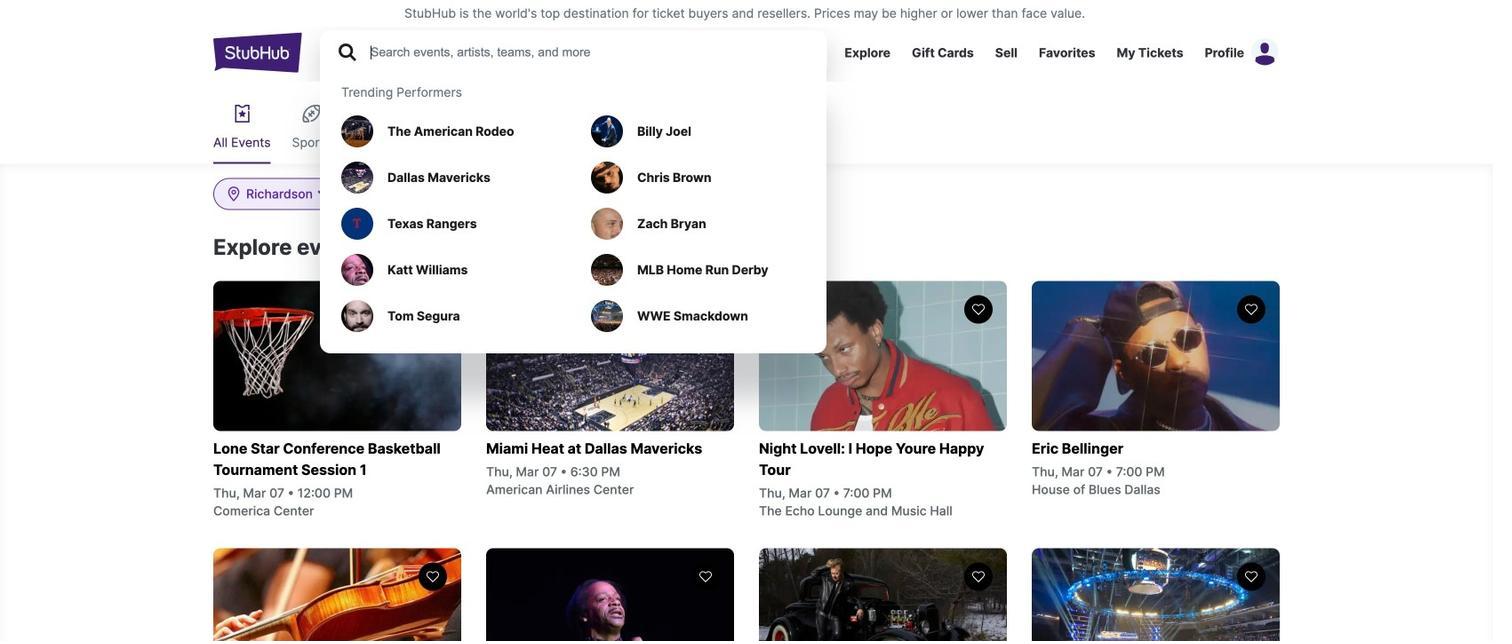 Task type: vqa. For each thing, say whether or not it's contained in the screenshot.
TOGETHER for | Row 14
no



Task type: describe. For each thing, give the bounding box(es) containing it.
Search events, artists, teams, and more field
[[369, 43, 810, 62]]



Task type: locate. For each thing, give the bounding box(es) containing it.
stubhub image
[[213, 30, 302, 75]]

None field
[[213, 178, 342, 210]]



